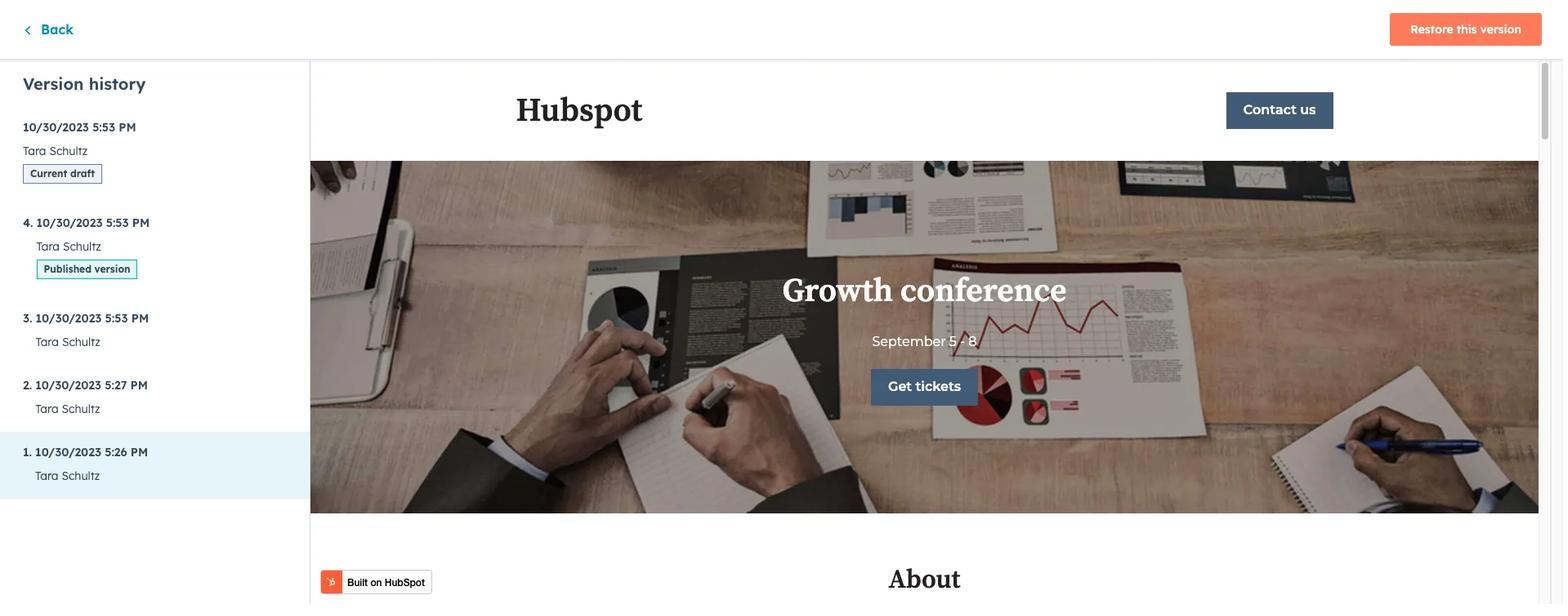 Task type: describe. For each thing, give the bounding box(es) containing it.
2 group from the left
[[1496, 52, 1547, 80]]

tara schultz for 4.
[[36, 239, 101, 254]]

exit link
[[8, 10, 53, 36]]

10/30/2023 for 1.
[[35, 445, 101, 460]]

restore
[[1411, 22, 1454, 37]]

settings button
[[1415, 52, 1489, 80]]

1 group from the left
[[745, 52, 810, 80]]

update button
[[1464, 10, 1527, 36]]

10/30/2023 down version
[[23, 120, 89, 135]]

restore this version
[[1411, 22, 1522, 37]]

back button
[[21, 21, 73, 37]]

5:53 for 3.
[[105, 311, 128, 326]]

5:26
[[105, 445, 127, 460]]

10/30/2023 5:53 pm for 4.
[[36, 216, 150, 230]]

10/30/2023 5:53 pm for 3.
[[36, 311, 149, 326]]

help
[[1516, 564, 1542, 579]]

tara up current
[[23, 144, 46, 159]]

schultz for 4.
[[63, 239, 101, 254]]

1 vertical spatial version
[[94, 263, 130, 275]]

tara schultz up current
[[23, 144, 88, 159]]

tara schultz for 2.
[[35, 402, 100, 417]]

0 vertical spatial 5:53
[[92, 120, 115, 135]]

2.
[[23, 378, 32, 393]]

help link
[[1508, 550, 1550, 592]]

tara for 3.
[[36, 335, 59, 350]]

settings
[[1438, 59, 1482, 74]]

schultz up the current draft
[[49, 144, 88, 159]]

this
[[1457, 22, 1477, 37]]

10/30/2023 5:27 pm
[[35, 378, 148, 393]]

exit
[[22, 16, 39, 29]]

5:53 for 4.
[[106, 216, 129, 230]]

history
[[89, 74, 146, 94]]



Task type: vqa. For each thing, say whether or not it's contained in the screenshot.


Task type: locate. For each thing, give the bounding box(es) containing it.
10/30/2023 right "3."
[[36, 311, 102, 326]]

10/30/2023 right 4.
[[36, 216, 102, 230]]

schultz for 1.
[[62, 469, 100, 484]]

tara for 2.
[[35, 402, 59, 417]]

draft
[[70, 168, 95, 180]]

10/30/2023 for 2.
[[35, 378, 101, 393]]

published version
[[44, 263, 130, 275]]

schultz for 3.
[[62, 335, 100, 350]]

10/30/2023 5:26 pm
[[35, 445, 148, 460]]

5:53 up published version
[[106, 216, 129, 230]]

1.
[[23, 445, 32, 460]]

version
[[23, 74, 84, 94]]

current
[[30, 168, 67, 180]]

tara schultz up 10/30/2023 5:27 pm
[[36, 335, 100, 350]]

pm for 3.
[[131, 311, 149, 326]]

version history
[[23, 74, 146, 94]]

2 vertical spatial 10/30/2023 5:53 pm
[[36, 311, 149, 326]]

10/30/2023 5:53 pm
[[23, 120, 136, 135], [36, 216, 150, 230], [36, 311, 149, 326]]

tara up 10/30/2023 5:27 pm
[[36, 335, 59, 350]]

0 vertical spatial version
[[1481, 22, 1522, 37]]

10/30/2023 5:53 pm down version history
[[23, 120, 136, 135]]

tara schultz up published
[[36, 239, 101, 254]]

1 horizontal spatial group
[[1496, 52, 1547, 80]]

10/30/2023 for 4.
[[36, 216, 102, 230]]

10/30/2023
[[23, 120, 89, 135], [36, 216, 102, 230], [36, 311, 102, 326], [35, 378, 101, 393], [35, 445, 101, 460]]

tara
[[23, 144, 46, 159], [36, 239, 60, 254], [36, 335, 59, 350], [35, 402, 59, 417], [35, 469, 58, 484]]

tara schultz for 1.
[[35, 469, 100, 484]]

group
[[745, 52, 810, 80], [1496, 52, 1547, 80]]

schultz up published version
[[63, 239, 101, 254]]

1 vertical spatial 5:53
[[106, 216, 129, 230]]

schultz down 10/30/2023 5:27 pm
[[62, 402, 100, 417]]

1 vertical spatial 10/30/2023 5:53 pm
[[36, 216, 150, 230]]

10/30/2023 5:53 pm up published version
[[36, 216, 150, 230]]

0 horizontal spatial version
[[94, 263, 130, 275]]

published
[[44, 263, 91, 275]]

10/30/2023 for 3.
[[36, 311, 102, 326]]

version right published
[[94, 263, 130, 275]]

tara schultz for 3.
[[36, 335, 100, 350]]

tara schultz down "10/30/2023 5:26 pm"
[[35, 469, 100, 484]]

restore this version button
[[1391, 13, 1542, 46]]

preview button
[[1391, 10, 1454, 36]]

version right this
[[1481, 22, 1522, 37]]

current draft
[[30, 168, 95, 180]]

tara for 1.
[[35, 469, 58, 484]]

3.
[[23, 311, 32, 326]]

5:27
[[105, 378, 127, 393]]

pm for 2.
[[130, 378, 148, 393]]

tara for 4.
[[36, 239, 60, 254]]

version inside restore this version button
[[1481, 22, 1522, 37]]

update
[[1478, 16, 1513, 29]]

tara schultz
[[23, 144, 88, 159], [36, 239, 101, 254], [36, 335, 100, 350], [35, 402, 100, 417], [35, 469, 100, 484]]

tara down "10/30/2023 5:26 pm"
[[35, 469, 58, 484]]

schultz down "10/30/2023 5:26 pm"
[[62, 469, 100, 484]]

10/30/2023 5:53 pm down published version
[[36, 311, 149, 326]]

tara down 10/30/2023 5:27 pm
[[35, 402, 59, 417]]

5:53
[[92, 120, 115, 135], [106, 216, 129, 230], [105, 311, 128, 326]]

0 horizontal spatial group
[[745, 52, 810, 80]]

version
[[1481, 22, 1522, 37], [94, 263, 130, 275]]

10/30/2023 right 2.
[[35, 378, 101, 393]]

schultz
[[49, 144, 88, 159], [63, 239, 101, 254], [62, 335, 100, 350], [62, 402, 100, 417], [62, 469, 100, 484]]

tara up published
[[36, 239, 60, 254]]

schultz up 10/30/2023 5:27 pm
[[62, 335, 100, 350]]

update group
[[1464, 10, 1547, 36]]

5:53 down published version
[[105, 311, 128, 326]]

0 vertical spatial 10/30/2023 5:53 pm
[[23, 120, 136, 135]]

10/30/2023 right 1.
[[35, 445, 101, 460]]

1 horizontal spatial version
[[1481, 22, 1522, 37]]

2 vertical spatial 5:53
[[105, 311, 128, 326]]

pm
[[119, 120, 136, 135], [132, 216, 150, 230], [131, 311, 149, 326], [130, 378, 148, 393], [131, 445, 148, 460]]

tara schultz down 10/30/2023 5:27 pm
[[35, 402, 100, 417]]

4.
[[23, 216, 33, 230]]

pm for 1.
[[131, 445, 148, 460]]

schultz for 2.
[[62, 402, 100, 417]]

pm for 4.
[[132, 216, 150, 230]]

back
[[41, 21, 73, 37]]

5:53 down history
[[92, 120, 115, 135]]

preview
[[1405, 16, 1441, 29]]



